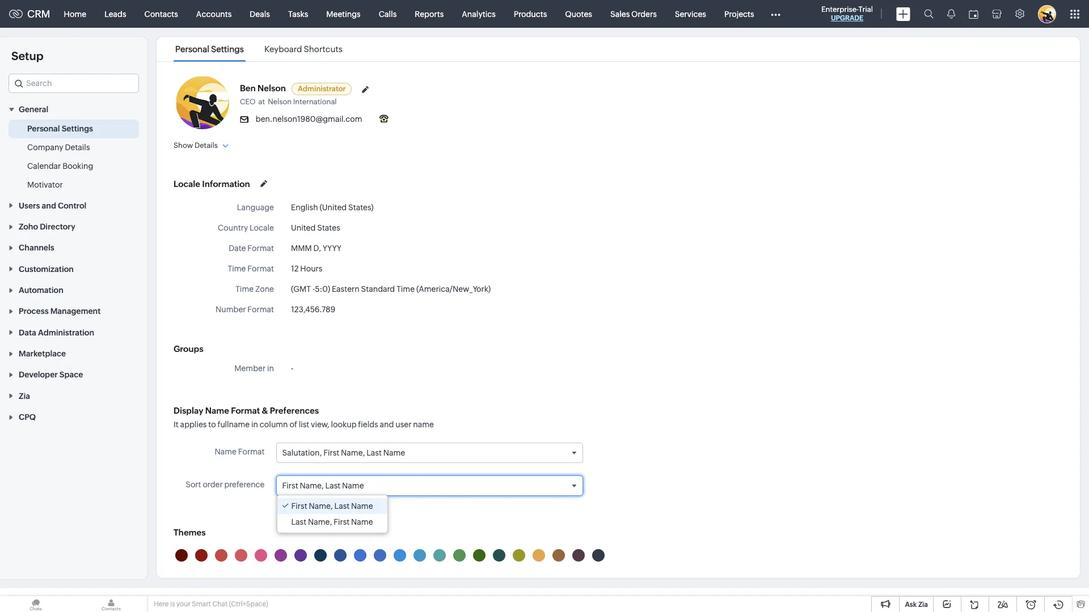 Task type: locate. For each thing, give the bounding box(es) containing it.
calls
[[379, 9, 397, 18]]

nelson international link
[[268, 98, 340, 106]]

quotes link
[[556, 0, 601, 28]]

hours
[[300, 264, 322, 273]]

sales orders
[[610, 9, 657, 18]]

details right show
[[195, 141, 218, 150]]

1 vertical spatial nelson
[[268, 98, 292, 106]]

0 horizontal spatial personal settings
[[27, 124, 93, 133]]

contacts
[[144, 9, 178, 18]]

sales orders link
[[601, 0, 666, 28]]

leads link
[[95, 0, 135, 28]]

1 vertical spatial and
[[380, 420, 394, 429]]

search element
[[917, 0, 941, 28]]

zone
[[255, 285, 274, 294]]

user
[[396, 420, 411, 429]]

nelson
[[258, 83, 286, 93], [268, 98, 292, 106]]

0 horizontal spatial and
[[42, 201, 56, 210]]

1 horizontal spatial settings
[[211, 44, 244, 54]]

first name, last name inside tree
[[291, 502, 373, 511]]

0 horizontal spatial settings
[[62, 124, 93, 133]]

company
[[27, 143, 63, 152]]

at
[[258, 98, 265, 106]]

time left zone
[[235, 285, 254, 294]]

personal
[[175, 44, 209, 54], [27, 124, 60, 133]]

products link
[[505, 0, 556, 28]]

personal inside list
[[175, 44, 209, 54]]

last
[[367, 449, 382, 458], [325, 482, 340, 491], [334, 502, 350, 511], [291, 518, 306, 527]]

details up booking
[[65, 143, 90, 152]]

0 horizontal spatial zia
[[19, 392, 30, 401]]

lookup
[[331, 420, 357, 429]]

0 vertical spatial personal settings link
[[174, 44, 246, 54]]

customization button
[[0, 258, 147, 279]]

format up zone
[[247, 264, 274, 273]]

automation
[[19, 286, 63, 295]]

first name, last name for the first name, last name field at the bottom of the page
[[282, 482, 364, 491]]

personal settings link up company details link
[[27, 123, 93, 135]]

settings inside list
[[211, 44, 244, 54]]

0 vertical spatial settings
[[211, 44, 244, 54]]

sort order preference
[[186, 481, 265, 490]]

1 horizontal spatial -
[[313, 285, 315, 294]]

data
[[19, 328, 36, 337]]

name format
[[215, 448, 265, 457]]

list
[[165, 37, 353, 61]]

nelson up "at"
[[258, 83, 286, 93]]

member
[[234, 364, 266, 373]]

personal inside general region
[[27, 124, 60, 133]]

users
[[19, 201, 40, 210]]

1 vertical spatial first name, last name
[[291, 502, 373, 511]]

create menu image
[[896, 7, 910, 21]]

1 horizontal spatial personal settings link
[[174, 44, 246, 54]]

format up time format
[[247, 244, 274, 253]]

locale down show
[[174, 179, 200, 189]]

language
[[237, 203, 274, 212]]

your
[[176, 601, 191, 609]]

administrator
[[298, 85, 346, 93]]

automation button
[[0, 279, 147, 301]]

cpq button
[[0, 407, 147, 428]]

format up fullname
[[231, 406, 260, 416]]

1 vertical spatial zia
[[918, 601, 928, 609]]

reports link
[[406, 0, 453, 28]]

in left 'column'
[[251, 420, 258, 429]]

of
[[290, 420, 297, 429]]

0 vertical spatial first name, last name
[[282, 482, 364, 491]]

settings down accounts link at left top
[[211, 44, 244, 54]]

personal settings
[[175, 44, 244, 54], [27, 124, 93, 133]]

1 vertical spatial in
[[251, 420, 258, 429]]

0 horizontal spatial personal
[[27, 124, 60, 133]]

deals
[[250, 9, 270, 18]]

display name format & preferences it applies to fullname in column of list view, lookup fields and user name
[[174, 406, 434, 429]]

0 vertical spatial zia
[[19, 392, 30, 401]]

states)
[[348, 203, 374, 212]]

accounts
[[196, 9, 232, 18]]

time down date
[[228, 264, 246, 273]]

time for time format
[[228, 264, 246, 273]]

format down zone
[[247, 305, 274, 314]]

format for date
[[247, 244, 274, 253]]

personal settings link
[[174, 44, 246, 54], [27, 123, 93, 135]]

ask
[[905, 601, 917, 609]]

marketplace button
[[0, 343, 147, 364]]

zoho directory
[[19, 222, 75, 231]]

contacts link
[[135, 0, 187, 28]]

1 vertical spatial personal settings link
[[27, 123, 93, 135]]

tree
[[277, 496, 387, 533]]

zia
[[19, 392, 30, 401], [918, 601, 928, 609]]

administration
[[38, 328, 94, 337]]

personal settings up company details link
[[27, 124, 93, 133]]

cpq
[[19, 413, 36, 422]]

zia up cpq
[[19, 392, 30, 401]]

time for time zone
[[235, 285, 254, 294]]

None field
[[9, 74, 139, 93]]

0 horizontal spatial -
[[291, 364, 293, 373]]

0 vertical spatial personal
[[175, 44, 209, 54]]

personal settings link down accounts link at left top
[[174, 44, 246, 54]]

ceo
[[240, 98, 256, 106]]

in right member
[[267, 364, 274, 373]]

First Name, Last Name field
[[277, 477, 583, 496]]

1 vertical spatial settings
[[62, 124, 93, 133]]

format for name
[[238, 448, 265, 457]]

show
[[174, 141, 193, 150]]

settings down "general" dropdown button
[[62, 124, 93, 133]]

member in
[[234, 364, 274, 373]]

0 horizontal spatial in
[[251, 420, 258, 429]]

1 vertical spatial -
[[291, 364, 293, 373]]

personal settings inside general region
[[27, 124, 93, 133]]

details inside general region
[[65, 143, 90, 152]]

name
[[205, 406, 229, 416], [215, 448, 237, 457], [383, 449, 405, 458], [342, 482, 364, 491], [351, 502, 373, 511], [351, 518, 373, 527]]

- right member in at the left of the page
[[291, 364, 293, 373]]

keyboard shortcuts link
[[263, 44, 344, 54]]

name inside display name format & preferences it applies to fullname in column of list view, lookup fields and user name
[[205, 406, 229, 416]]

1 vertical spatial personal
[[27, 124, 60, 133]]

ben
[[240, 83, 256, 93]]

nelson right "at"
[[268, 98, 292, 106]]

0 horizontal spatial details
[[65, 143, 90, 152]]

booking
[[62, 162, 93, 171]]

1 horizontal spatial locale
[[250, 223, 274, 233]]

Search text field
[[9, 74, 138, 92]]

first name, last name
[[282, 482, 364, 491], [291, 502, 373, 511]]

personal up company
[[27, 124, 60, 133]]

meetings
[[326, 9, 361, 18]]

first name, last name inside field
[[282, 482, 364, 491]]

0 vertical spatial locale
[[174, 179, 200, 189]]

time format
[[228, 264, 274, 273]]

zia right ask
[[918, 601, 928, 609]]

general
[[19, 105, 48, 114]]

1 horizontal spatial personal
[[175, 44, 209, 54]]

signals image
[[947, 9, 955, 19]]

personal settings link for keyboard shortcuts link
[[174, 44, 246, 54]]

(gmt
[[291, 285, 311, 294]]

to
[[208, 420, 216, 429]]

and right users
[[42, 201, 56, 210]]

name,
[[341, 449, 365, 458], [300, 482, 324, 491], [309, 502, 333, 511], [308, 518, 332, 527]]

- right (gmt
[[313, 285, 315, 294]]

0 vertical spatial in
[[267, 364, 274, 373]]

display
[[174, 406, 203, 416]]

Salutation, First Name, Last Name field
[[277, 444, 583, 463]]

1 horizontal spatial and
[[380, 420, 394, 429]]

0 horizontal spatial personal settings link
[[27, 123, 93, 135]]

information
[[202, 179, 250, 189]]

list containing personal settings
[[165, 37, 353, 61]]

0 vertical spatial and
[[42, 201, 56, 210]]

space
[[59, 371, 83, 380]]

personal settings down accounts link at left top
[[175, 44, 244, 54]]

1 vertical spatial personal settings
[[27, 124, 93, 133]]

format down fullname
[[238, 448, 265, 457]]

1 horizontal spatial zia
[[918, 601, 928, 609]]

home link
[[55, 0, 95, 28]]

0 horizontal spatial locale
[[174, 179, 200, 189]]

shortcuts
[[304, 44, 342, 54]]

and inside display name format & preferences it applies to fullname in column of list view, lookup fields and user name
[[380, 420, 394, 429]]

orders
[[631, 9, 657, 18]]

enterprise-trial upgrade
[[821, 5, 873, 22]]

1 horizontal spatial personal settings
[[175, 44, 244, 54]]

1 horizontal spatial details
[[195, 141, 218, 150]]

customization
[[19, 265, 74, 274]]

company details
[[27, 143, 90, 152]]

applies
[[180, 420, 207, 429]]

locale down language
[[250, 223, 274, 233]]

personal down accounts
[[175, 44, 209, 54]]

developer space button
[[0, 364, 147, 385]]

home
[[64, 9, 86, 18]]

developer
[[19, 371, 58, 380]]

and left user
[[380, 420, 394, 429]]

personal settings link for company details link
[[27, 123, 93, 135]]

1 vertical spatial locale
[[250, 223, 274, 233]]

directory
[[40, 222, 75, 231]]

preference
[[224, 481, 265, 490]]

standard
[[361, 285, 395, 294]]

time right the standard
[[397, 285, 415, 294]]



Task type: vqa. For each thing, say whether or not it's contained in the screenshot.
the International
yes



Task type: describe. For each thing, give the bounding box(es) containing it.
details for show details
[[195, 141, 218, 150]]

format inside display name format & preferences it applies to fullname in column of list view, lookup fields and user name
[[231, 406, 260, 416]]

(ctrl+space)
[[229, 601, 268, 609]]

and inside dropdown button
[[42, 201, 56, 210]]

themes
[[174, 528, 206, 538]]

services link
[[666, 0, 715, 28]]

keyboard shortcuts
[[264, 44, 342, 54]]

smart
[[192, 601, 211, 609]]

analytics
[[462, 9, 496, 18]]

calendar
[[27, 162, 61, 171]]

sales
[[610, 9, 630, 18]]

contacts image
[[75, 597, 147, 613]]

mmm d, yyyy
[[291, 244, 341, 253]]

profile image
[[1038, 5, 1056, 23]]

trial
[[859, 5, 873, 14]]

calendar booking
[[27, 162, 93, 171]]

(united
[[320, 203, 347, 212]]

number format
[[216, 305, 274, 314]]

123,456.789
[[291, 305, 335, 314]]

ben.nelson1980@gmail.com
[[256, 115, 362, 124]]

show details
[[174, 141, 218, 150]]

calendar image
[[969, 9, 979, 18]]

show details link
[[174, 141, 228, 150]]

order
[[203, 481, 223, 490]]

format for number
[[247, 305, 274, 314]]

profile element
[[1031, 0, 1063, 28]]

signals element
[[941, 0, 962, 28]]

view,
[[311, 420, 329, 429]]

0 vertical spatial nelson
[[258, 83, 286, 93]]

last name, first name
[[291, 518, 373, 527]]

column
[[260, 420, 288, 429]]

data administration button
[[0, 322, 147, 343]]

chats image
[[0, 597, 71, 613]]

process management button
[[0, 301, 147, 322]]

management
[[50, 307, 101, 316]]

ben nelson
[[240, 83, 286, 93]]

date
[[229, 244, 246, 253]]

upgrade
[[831, 14, 863, 22]]

enterprise-
[[821, 5, 859, 14]]

here is your smart chat (ctrl+space)
[[154, 601, 268, 609]]

tree containing first name, last name
[[277, 496, 387, 533]]

process
[[19, 307, 49, 316]]

create menu element
[[889, 0, 917, 28]]

Other Modules field
[[763, 5, 788, 23]]

it
[[174, 420, 179, 429]]

in inside display name format & preferences it applies to fullname in column of list view, lookup fields and user name
[[251, 420, 258, 429]]

accounts link
[[187, 0, 241, 28]]

zia button
[[0, 385, 147, 407]]

here
[[154, 601, 169, 609]]

salutation,
[[282, 449, 322, 458]]

zoho
[[19, 222, 38, 231]]

meetings link
[[317, 0, 370, 28]]

search image
[[924, 9, 934, 19]]

12
[[291, 264, 299, 273]]

first name, last name for tree containing first name, last name
[[291, 502, 373, 511]]

ceo at nelson international
[[240, 98, 337, 106]]

crm
[[27, 8, 50, 20]]

international
[[293, 98, 337, 106]]

is
[[170, 601, 175, 609]]

details for company details
[[65, 143, 90, 152]]

process management
[[19, 307, 101, 316]]

united states
[[291, 223, 340, 233]]

time zone
[[235, 285, 274, 294]]

deals link
[[241, 0, 279, 28]]

general region
[[0, 120, 147, 195]]

name
[[413, 420, 434, 429]]

reports
[[415, 9, 444, 18]]

users and control
[[19, 201, 86, 210]]

marketplace
[[19, 349, 66, 359]]

0 vertical spatial personal settings
[[175, 44, 244, 54]]

motivator
[[27, 181, 63, 190]]

calendar booking link
[[27, 161, 93, 172]]

country locale
[[218, 223, 274, 233]]

projects link
[[715, 0, 763, 28]]

channels
[[19, 244, 54, 253]]

fields
[[358, 420, 378, 429]]

yyyy
[[323, 244, 341, 253]]

channels button
[[0, 237, 147, 258]]

mmm
[[291, 244, 312, 253]]

developer space
[[19, 371, 83, 380]]

zia inside dropdown button
[[19, 392, 30, 401]]

states
[[317, 223, 340, 233]]

1 horizontal spatial in
[[267, 364, 274, 373]]

ask zia
[[905, 601, 928, 609]]

english (united states)
[[291, 203, 374, 212]]

motivator link
[[27, 179, 63, 191]]

sort
[[186, 481, 201, 490]]

fullname
[[218, 420, 250, 429]]

tasks link
[[279, 0, 317, 28]]

tasks
[[288, 9, 308, 18]]

analytics link
[[453, 0, 505, 28]]

format for time
[[247, 264, 274, 273]]

0 vertical spatial -
[[313, 285, 315, 294]]

settings inside general region
[[62, 124, 93, 133]]

12 hours
[[291, 264, 322, 273]]



